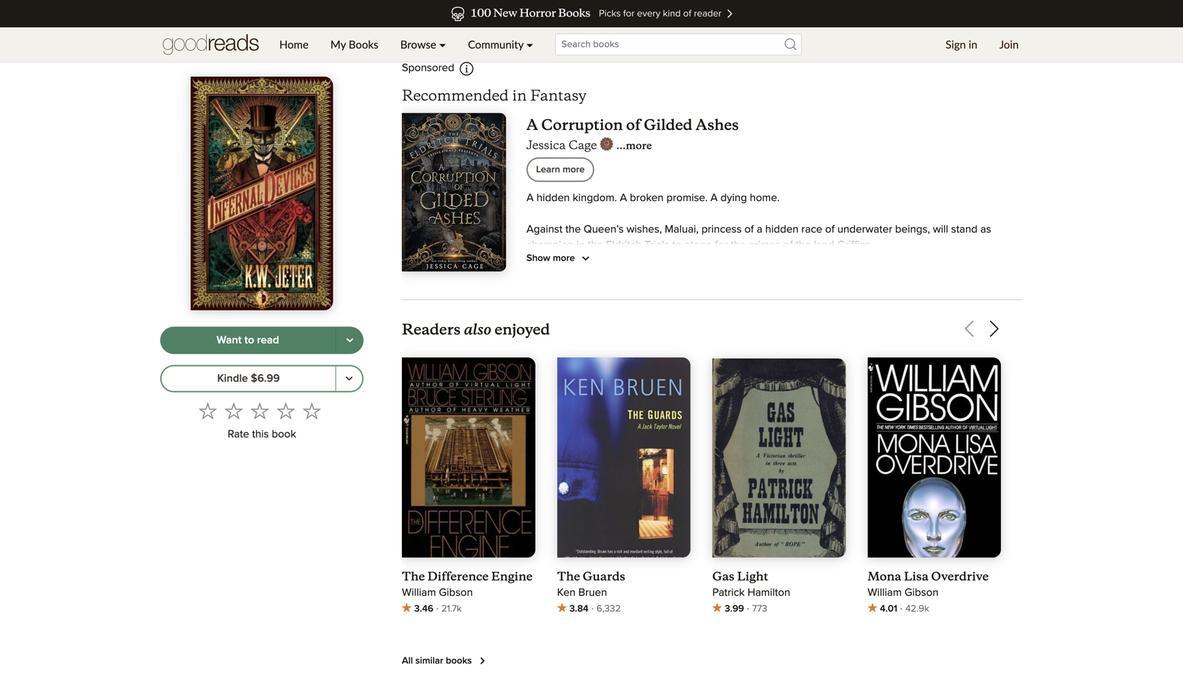 Task type: vqa. For each thing, say whether or not it's contained in the screenshot.
A.L.
yes



Task type: describe. For each thing, give the bounding box(es) containing it.
is
[[670, 461, 677, 472]]

want to read button
[[160, 327, 336, 354]]

of right values
[[969, 351, 978, 362]]

gilded for a corruption of gilded ashes
[[644, 116, 693, 134]]

book cover image for the guards
[[557, 358, 691, 566]]

to inside 'against the queen's wishes, maluai, princess of a hidden race of underwater beings, will stand as champion in the eldritch trials to atone for the crimes of the land griffins.'
[[673, 240, 682, 251]]

have
[[590, 414, 614, 425]]

a.d.
[[643, 540, 662, 551]]

2 horizontal spatial they
[[825, 414, 846, 425]]

3.84 stars, 6,332 ratings figure
[[557, 601, 691, 618]]

show more button
[[402, 7, 470, 23]]

of right 'rest'
[[869, 335, 879, 346]]

into
[[603, 382, 621, 393]]

of left sin
[[555, 587, 564, 598]]

enjoyed
[[495, 321, 550, 339]]

in inside other titles in the a seeker of honor and redemption by a.l. riley pride of the chimera by a.d. mcghee sins of the serpent king by delizhia jenkins a blaze of sprit and dreams by d.l. howard song of sin by e m. lacey a dance of blood and destiny by k.r.s mcentire
[[583, 508, 591, 519]]

the for griffins,
[[527, 335, 545, 346]]

the down queen's
[[588, 240, 604, 251]]

show
[[573, 351, 598, 362]]

suffer
[[682, 429, 709, 440]]

lived inside the water griffins, their sister species, lived widely unknown to the rest of the world but are forced to show themselves when the land griffins put their lives at risk. the wavering values of the land griffins impact the very foundation their civilization was built on and the blood of their island spills out into the seas poisoning the kingdom below.
[[712, 335, 735, 346]]

a left dying
[[711, 193, 718, 204]]

the down "wavering"
[[894, 366, 909, 377]]

as inside 'against the queen's wishes, maluai, princess of a hidden race of underwater beings, will stand as champion in the eldritch trials to atone for the crimes of the land griffins.'
[[981, 225, 992, 235]]

crimes
[[749, 240, 781, 251]]

readers also enjoyed
[[402, 318, 550, 339]]

overdrive
[[932, 570, 989, 585]]

to up lives
[[818, 335, 827, 346]]

0 vertical spatial hidden
[[537, 193, 570, 204]]

island
[[527, 382, 555, 393]]

d.l.
[[679, 571, 697, 582]]

rate this book element
[[160, 398, 364, 446]]

out
[[584, 382, 600, 393]]

together.
[[760, 429, 803, 440]]

this
[[252, 429, 269, 440]]

judged
[[943, 414, 976, 425]]

blood
[[912, 366, 940, 377]]

and down m.
[[614, 603, 632, 614]]

today
[[615, 477, 642, 488]]

of up blaze
[[550, 555, 559, 566]]

show for show more button
[[402, 10, 426, 20]]

▾ for community ▾
[[527, 38, 534, 51]]

rate
[[228, 429, 249, 440]]

the up seas
[[640, 366, 655, 377]]

should
[[551, 429, 584, 440]]

lacey
[[622, 587, 651, 598]]

forced
[[527, 351, 558, 362]]

home
[[280, 38, 309, 51]]

as inside though they have lived apart, in the eyes of mother goddess, they are one and will be judged as one. should malaui fail, they will suffer her curse together.
[[979, 414, 990, 425]]

seeker
[[537, 524, 571, 535]]

in left fantasy
[[513, 86, 527, 105]]

be
[[927, 414, 940, 425]]

of right race
[[826, 225, 835, 235]]

mona
[[868, 570, 902, 585]]

1 horizontal spatial they
[[640, 429, 661, 440]]

unknown
[[771, 335, 815, 346]]

3.84
[[570, 605, 589, 614]]

honor
[[586, 524, 616, 535]]

sister
[[641, 335, 667, 346]]

destiny
[[635, 603, 671, 614]]

home image
[[163, 27, 259, 62]]

also
[[464, 318, 492, 339]]

at
[[833, 351, 842, 362]]

a up pride
[[527, 524, 534, 535]]

2 vertical spatial a
[[741, 477, 747, 488]]

0 horizontal spatial will
[[664, 429, 679, 440]]

readers
[[402, 321, 461, 339]]

sprit
[[578, 571, 600, 582]]

dying
[[721, 193, 747, 204]]

kindle
[[217, 374, 248, 385]]

100 new horror recommendations for (nearly) every reader image
[[44, 0, 1140, 27]]

eyes
[[702, 414, 724, 425]]

the down impact
[[624, 382, 639, 393]]

book cover image for the difference engine
[[402, 358, 536, 580]]

one.
[[527, 429, 548, 440]]

rate 2 out of 5 image
[[225, 402, 243, 420]]

other
[[527, 508, 554, 519]]

a corruption of gilded ashes is a part of the shared world collection presented by jessica cage. pick up your copy today and lose yourself in a new world.
[[527, 461, 993, 488]]

0 vertical spatial jessica
[[527, 138, 566, 153]]

home link
[[269, 27, 320, 62]]

broken
[[630, 193, 664, 204]]

impact
[[605, 366, 637, 377]]

the up island at the bottom of page
[[527, 366, 542, 377]]

▾ for browse ▾
[[439, 38, 446, 51]]

their down values
[[955, 366, 976, 377]]

of down sin
[[571, 603, 580, 614]]

in inside a corruption of gilded ashes is a part of the shared world collection presented by jessica cage. pick up your copy today and lose yourself in a new world.
[[730, 477, 738, 488]]

their down unknown
[[784, 351, 806, 362]]

home.
[[750, 193, 780, 204]]

community ▾
[[468, 38, 534, 51]]

very
[[658, 366, 679, 377]]

the for ken
[[557, 570, 580, 585]]

will inside 'against the queen's wishes, maluai, princess of a hidden race of underwater beings, will stand as champion in the eldritch trials to atone for the crimes of the land griffins.'
[[933, 225, 949, 235]]

3.99
[[725, 605, 745, 614]]

fail,
[[621, 429, 637, 440]]

my books link
[[320, 27, 390, 62]]

curse
[[731, 429, 757, 440]]

the up 'on'
[[867, 351, 886, 362]]

more for show more button
[[428, 10, 451, 20]]

and up m.
[[603, 571, 621, 582]]

in inside sign in link
[[969, 38, 978, 51]]

shared
[[741, 461, 775, 472]]

browse
[[401, 38, 437, 51]]

stand
[[952, 225, 978, 235]]

book cover image for mona lisa overdrive
[[868, 358, 1002, 583]]

of down values
[[943, 366, 952, 377]]

ashes for a corruption of gilded ashes is a part of the shared world collection presented by jessica cage. pick up your copy today and lose yourself in a new world.
[[637, 461, 667, 472]]

the for engine
[[402, 570, 425, 585]]

0 horizontal spatial they
[[567, 414, 587, 425]]

a left broken
[[620, 193, 627, 204]]

land inside 'against the queen's wishes, maluai, princess of a hidden race of underwater beings, will stand as champion in the eldritch trials to atone for the crimes of the land griffins.'
[[814, 240, 835, 251]]

e
[[599, 587, 605, 598]]

foundation
[[682, 366, 733, 377]]

of inside though they have lived apart, in the eyes of mother goddess, they are one and will be judged as one. should malaui fail, they will suffer her curse together.
[[727, 414, 737, 425]]

ashes for a corruption of gilded ashes
[[696, 116, 739, 134]]

by left d.l.
[[664, 571, 676, 582]]

sin
[[567, 587, 582, 598]]

their up kingdom
[[736, 366, 757, 377]]

species,
[[670, 335, 709, 346]]

and inside though they have lived apart, in the eyes of mother goddess, they are one and will be judged as one. should malaui fail, they will suffer her curse together.
[[888, 414, 906, 425]]

3.46
[[414, 605, 434, 614]]

trials
[[645, 240, 670, 251]]

recommended in fantasy
[[402, 86, 587, 105]]

gilded for a corruption of gilded ashes is a part of the shared world collection presented by jessica cage. pick up your copy today and lose yourself in a new world.
[[603, 461, 635, 472]]

when
[[659, 351, 685, 362]]

patrick
[[713, 588, 745, 599]]

the water griffins, their sister species, lived widely unknown to the rest of the world but are forced to show themselves when the land griffins put their lives at risk. the wavering values of the land griffins impact the very foundation their civilization was built on and the blood of their island spills out into the seas poisoning the kingdom below.
[[527, 335, 978, 393]]

king
[[621, 555, 642, 566]]

1 vertical spatial a
[[680, 461, 686, 472]]

corruption for a corruption of gilded ashes is a part of the shared world collection presented by jessica cage. pick up your copy today and lose yourself in a new world.
[[537, 461, 588, 472]]

more for show more link at top
[[553, 254, 575, 263]]

hidden inside 'against the queen's wishes, maluai, princess of a hidden race of underwater beings, will stand as champion in the eldritch trials to atone for the crimes of the land griffins.'
[[766, 225, 799, 235]]

princess
[[702, 225, 742, 235]]

hamilton
[[748, 588, 791, 599]]

up
[[550, 477, 562, 488]]

show for show more link at top
[[527, 254, 551, 263]]

of up ...more
[[627, 116, 641, 134]]

my books
[[331, 38, 379, 51]]

of up crimes
[[745, 225, 754, 235]]

mother
[[740, 414, 774, 425]]

the right for
[[731, 240, 746, 251]]

the down species,
[[688, 351, 703, 362]]

guards
[[583, 570, 626, 585]]

a corruption of gilded ashes
[[527, 116, 739, 134]]

6,332
[[597, 605, 621, 614]]

spills
[[558, 382, 582, 393]]

of right crimes
[[784, 240, 793, 251]]

the up at
[[830, 335, 846, 346]]

gibson for lisa
[[905, 588, 939, 599]]

of down seeker
[[555, 540, 564, 551]]

rest
[[849, 335, 867, 346]]

by left k.r.s
[[674, 603, 685, 614]]

a inside a corruption of gilded ashes is a part of the shared world collection presented by jessica cage. pick up your copy today and lose yourself in a new world.
[[527, 461, 534, 472]]

the down foundation
[[717, 382, 732, 393]]

jenkins
[[701, 555, 737, 566]]

all similar books link
[[402, 653, 491, 670]]

the up champion
[[566, 225, 581, 235]]

jessica cage
[[527, 138, 597, 153]]

apart,
[[642, 414, 669, 425]]

collection
[[809, 461, 857, 472]]



Task type: locate. For each thing, give the bounding box(es) containing it.
a left new
[[741, 477, 747, 488]]

to left read
[[245, 335, 254, 346]]

though
[[527, 414, 564, 425]]

book cover image for gas light
[[713, 359, 846, 558]]

show more inside button
[[402, 10, 451, 20]]

jessica left 'cage.'
[[926, 461, 962, 472]]

the
[[527, 335, 545, 346], [867, 351, 886, 362], [402, 570, 425, 585], [557, 570, 580, 585]]

atone
[[685, 240, 712, 251]]

in right apart,
[[672, 414, 681, 425]]

lose
[[666, 477, 686, 488]]

risk.
[[845, 351, 864, 362]]

1 vertical spatial show
[[527, 254, 551, 263]]

will down apart,
[[664, 429, 679, 440]]

blaze
[[537, 571, 563, 582]]

show more down champion
[[527, 254, 578, 263]]

rate 5 out of 5 image
[[303, 402, 321, 420]]

kingdom
[[735, 382, 777, 393]]

2 william from the left
[[868, 588, 902, 599]]

learn more link
[[527, 158, 595, 182]]

1 william from the left
[[402, 588, 436, 599]]

land down forced
[[545, 366, 566, 377]]

rate 4 out of 5 image
[[277, 402, 295, 420]]

a inside 'against the queen's wishes, maluai, princess of a hidden race of underwater beings, will stand as champion in the eldritch trials to atone for the crimes of the land griffins.'
[[757, 225, 763, 235]]

show up browse
[[402, 10, 426, 20]]

▾ right community
[[527, 38, 534, 51]]

to down water
[[561, 351, 570, 362]]

below.
[[780, 382, 811, 393]]

are left one
[[849, 414, 864, 425]]

0 horizontal spatial a
[[680, 461, 686, 472]]

books
[[349, 38, 379, 51]]

3.99 stars, 773 ratings figure
[[713, 601, 846, 618]]

will left stand
[[933, 225, 949, 235]]

the down race
[[796, 240, 811, 251]]

a up jessica cage
[[527, 116, 538, 134]]

gibson
[[439, 588, 473, 599], [905, 588, 939, 599]]

world.
[[773, 477, 802, 488]]

on
[[858, 366, 870, 377]]

lived inside though they have lived apart, in the eyes of mother goddess, they are one and will be judged as one. should malaui fail, they will suffer her curse together.
[[616, 414, 639, 425]]

0 horizontal spatial griffins
[[568, 366, 602, 377]]

howard
[[700, 571, 737, 582]]

against
[[527, 225, 563, 235]]

other titles in the a seeker of honor and redemption by a.l. riley pride of the chimera by a.d. mcghee sins of the serpent king by delizhia jenkins a blaze of sprit and dreams by d.l. howard song of sin by e m. lacey a dance of blood and destiny by k.r.s mcentire
[[527, 508, 759, 614]]

and right honor
[[619, 524, 637, 535]]

they up should
[[567, 414, 587, 425]]

corruption for a corruption of gilded ashes
[[542, 116, 623, 134]]

▾ inside community ▾ link
[[527, 38, 534, 51]]

0 horizontal spatial show more
[[402, 10, 451, 20]]

show inside button
[[402, 10, 426, 20]]

the inside the difference engine william gibson
[[402, 570, 425, 585]]

1 horizontal spatial a
[[741, 477, 747, 488]]

rate 3 out of 5 image
[[251, 402, 269, 420]]

show more link
[[527, 251, 594, 267]]

water
[[548, 335, 575, 346]]

show down champion
[[527, 254, 551, 263]]

serpent
[[580, 555, 618, 566]]

of up sin
[[566, 571, 576, 582]]

1 horizontal spatial jessica
[[926, 461, 962, 472]]

presented
[[860, 461, 909, 472]]

in left new
[[730, 477, 738, 488]]

gibson up 42.9k
[[905, 588, 939, 599]]

a up crimes
[[757, 225, 763, 235]]

her
[[712, 429, 728, 440]]

values
[[935, 351, 966, 362]]

2 ▾ from the left
[[527, 38, 534, 51]]

0 horizontal spatial william
[[402, 588, 436, 599]]

0 horizontal spatial ashes
[[637, 461, 667, 472]]

to down maluai,
[[673, 240, 682, 251]]

0 horizontal spatial jessica
[[527, 138, 566, 153]]

rating 0 out of 5 group
[[195, 398, 325, 424]]

by up king
[[628, 540, 640, 551]]

1 vertical spatial land
[[706, 351, 727, 362]]

hidden
[[537, 193, 570, 204], [766, 225, 799, 235]]

in inside 'against the queen's wishes, maluai, princess of a hidden race of underwater beings, will stand as champion in the eldritch trials to atone for the crimes of the land griffins.'
[[577, 240, 585, 251]]

to inside button
[[245, 335, 254, 346]]

griffins down widely
[[729, 351, 763, 362]]

world
[[900, 335, 927, 346]]

want
[[217, 335, 242, 346]]

the inside a corruption of gilded ashes is a part of the shared world collection presented by jessica cage. pick up your copy today and lose yourself in a new world.
[[723, 461, 738, 472]]

rate 1 out of 5 image
[[199, 402, 217, 420]]

1 vertical spatial griffins
[[568, 366, 602, 377]]

lisa
[[905, 570, 929, 585]]

land down race
[[814, 240, 835, 251]]

the down seeker
[[567, 540, 582, 551]]

more inside learn more link
[[563, 165, 585, 175]]

1 vertical spatial show more
[[527, 254, 578, 263]]

0 vertical spatial more
[[428, 10, 451, 20]]

jessica inside a corruption of gilded ashes is a part of the shared world collection presented by jessica cage. pick up your copy today and lose yourself in a new world.
[[926, 461, 962, 472]]

by down a.d.
[[645, 555, 657, 566]]

civilization
[[760, 366, 810, 377]]

1 horizontal spatial land
[[706, 351, 727, 362]]

gibson inside "mona lisa overdrive william gibson"
[[905, 588, 939, 599]]

more down champion
[[553, 254, 575, 263]]

gibson for difference
[[439, 588, 473, 599]]

0 horizontal spatial gibson
[[439, 588, 473, 599]]

jessica cage link
[[527, 138, 614, 155]]

and inside a corruption of gilded ashes is a part of the shared world collection presented by jessica cage. pick up your copy today and lose yourself in a new world.
[[645, 477, 663, 488]]

william for the
[[402, 588, 436, 599]]

0 horizontal spatial gilded
[[603, 461, 635, 472]]

more up browse ▾
[[428, 10, 451, 20]]

and right 'on'
[[873, 366, 891, 377]]

ken
[[557, 588, 576, 599]]

2 horizontal spatial a
[[757, 225, 763, 235]]

chimera
[[585, 540, 625, 551]]

by inside a corruption of gilded ashes is a part of the shared world collection presented by jessica cage. pick up your copy today and lose yourself in a new world.
[[912, 461, 924, 472]]

in inside though they have lived apart, in the eyes of mother goddess, they are one and will be judged as one. should malaui fail, they will suffer her curse together.
[[672, 414, 681, 425]]

they right the goddess,
[[825, 414, 846, 425]]

and left lose
[[645, 477, 663, 488]]

sign in link
[[935, 27, 989, 62]]

of right "part"
[[711, 461, 720, 472]]

3.46 stars, 21.7 thousand ratings figure
[[402, 601, 536, 618]]

more inside show more button
[[428, 10, 451, 20]]

0 vertical spatial a
[[757, 225, 763, 235]]

by left a.l.
[[701, 524, 712, 535]]

the up suffer
[[683, 414, 699, 425]]

▾
[[439, 38, 446, 51], [527, 38, 534, 51]]

book
[[272, 429, 296, 440]]

their up themselves
[[617, 335, 638, 346]]

0 vertical spatial show more
[[402, 10, 451, 20]]

pride
[[527, 540, 552, 551]]

0 vertical spatial lived
[[712, 335, 735, 346]]

more for learn more link in the top of the page
[[563, 165, 585, 175]]

2 horizontal spatial land
[[814, 240, 835, 251]]

of right eyes
[[727, 414, 737, 425]]

the up blaze
[[562, 555, 577, 566]]

2 vertical spatial will
[[664, 429, 679, 440]]

was
[[813, 366, 832, 377]]

the left shared
[[723, 461, 738, 472]]

1 vertical spatial ashes
[[637, 461, 667, 472]]

1 horizontal spatial griffins
[[729, 351, 763, 362]]

show more for show more link at top
[[527, 254, 578, 263]]

of up copy
[[591, 461, 600, 472]]

bruen
[[579, 588, 607, 599]]

my
[[331, 38, 346, 51]]

advertisement region
[[402, 72, 830, 216]]

0 horizontal spatial are
[[849, 414, 864, 425]]

1 horizontal spatial gilded
[[644, 116, 693, 134]]

1 horizontal spatial william
[[868, 588, 902, 599]]

1 vertical spatial hidden
[[766, 225, 799, 235]]

21.7k
[[442, 605, 462, 614]]

engine
[[491, 570, 533, 585]]

they down apart,
[[640, 429, 661, 440]]

1 horizontal spatial ▾
[[527, 38, 534, 51]]

william
[[402, 588, 436, 599], [868, 588, 902, 599]]

corruption up cage
[[542, 116, 623, 134]]

2 horizontal spatial will
[[933, 225, 949, 235]]

ashes inside a corruption of gilded ashes is a part of the shared world collection presented by jessica cage. pick up your copy today and lose yourself in a new world.
[[637, 461, 667, 472]]

corruption
[[542, 116, 623, 134], [537, 461, 588, 472]]

0 horizontal spatial ▾
[[439, 38, 446, 51]]

difference
[[428, 570, 489, 585]]

k.r.s
[[688, 603, 713, 614]]

1 horizontal spatial ashes
[[696, 116, 739, 134]]

the inside though they have lived apart, in the eyes of mother goddess, they are one and will be judged as one. should malaui fail, they will suffer her curse together.
[[683, 414, 699, 425]]

...more
[[617, 140, 652, 153]]

0 vertical spatial are
[[948, 335, 963, 346]]

gilded up ...more
[[644, 116, 693, 134]]

a.l.
[[715, 524, 733, 535]]

wishes,
[[627, 225, 662, 235]]

1 horizontal spatial hidden
[[766, 225, 799, 235]]

0 horizontal spatial show
[[402, 10, 426, 20]]

gilded
[[644, 116, 693, 134], [603, 461, 635, 472]]

jessica
[[527, 138, 566, 153], [926, 461, 962, 472]]

though they have lived apart, in the eyes of mother goddess, they are one and will be judged as one. should malaui fail, they will suffer her curse together.
[[527, 414, 990, 440]]

0 horizontal spatial lived
[[616, 414, 639, 425]]

william for mona
[[868, 588, 902, 599]]

more down jessica cage link
[[563, 165, 585, 175]]

a corruption of gilded ashes link
[[527, 116, 739, 134]]

william inside "mona lisa overdrive william gibson"
[[868, 588, 902, 599]]

0 vertical spatial ashes
[[696, 116, 739, 134]]

goodreads author image
[[600, 138, 614, 151]]

william up the 3.46
[[402, 588, 436, 599]]

sponsored
[[402, 63, 455, 74]]

the up honor
[[594, 508, 609, 519]]

1 horizontal spatial will
[[909, 414, 925, 425]]

0 vertical spatial griffins
[[729, 351, 763, 362]]

one
[[867, 414, 885, 425]]

as
[[981, 225, 992, 235], [979, 414, 990, 425]]

similar
[[416, 657, 444, 666]]

None search field
[[545, 34, 813, 55]]

learn more
[[536, 165, 585, 175]]

0 vertical spatial will
[[933, 225, 949, 235]]

1 vertical spatial lived
[[616, 414, 639, 425]]

Search by book title or ISBN text field
[[556, 34, 802, 55]]

0 vertical spatial gilded
[[644, 116, 693, 134]]

for
[[715, 240, 728, 251]]

1 horizontal spatial show more
[[527, 254, 578, 263]]

as right judged
[[979, 414, 990, 425]]

delizhia
[[660, 555, 698, 566]]

are up values
[[948, 335, 963, 346]]

a up against
[[527, 193, 534, 204]]

gas light patrick hamilton
[[713, 570, 791, 599]]

read
[[257, 335, 279, 346]]

song
[[527, 587, 552, 598]]

browse ▾ link
[[390, 27, 457, 62]]

goddess,
[[777, 414, 822, 425]]

gibson inside the difference engine william gibson
[[439, 588, 473, 599]]

0 vertical spatial land
[[814, 240, 835, 251]]

corruption up up
[[537, 461, 588, 472]]

0 vertical spatial show
[[402, 10, 426, 20]]

by
[[912, 461, 924, 472], [701, 524, 712, 535], [628, 540, 640, 551], [645, 555, 657, 566], [664, 571, 676, 582], [585, 587, 596, 598], [674, 603, 685, 614]]

▾ right browse
[[439, 38, 446, 51]]

0 vertical spatial as
[[981, 225, 992, 235]]

1 vertical spatial are
[[849, 414, 864, 425]]

gibson down difference
[[439, 588, 473, 599]]

a down sins
[[527, 571, 534, 582]]

william inside the difference engine william gibson
[[402, 588, 436, 599]]

race
[[802, 225, 823, 235]]

land up foundation
[[706, 351, 727, 362]]

griffins
[[729, 351, 763, 362], [568, 366, 602, 377]]

to
[[673, 240, 682, 251], [818, 335, 827, 346], [245, 335, 254, 346], [561, 351, 570, 362]]

the up forced
[[527, 335, 545, 346]]

lived up fail,
[[616, 414, 639, 425]]

all
[[402, 657, 413, 666]]

1 vertical spatial gilded
[[603, 461, 635, 472]]

jessica up learn
[[527, 138, 566, 153]]

$6.99
[[251, 374, 280, 385]]

book cover image
[[401, 113, 506, 272], [402, 358, 536, 580], [557, 358, 691, 566], [868, 358, 1002, 583], [713, 359, 846, 558]]

1 vertical spatial jessica
[[926, 461, 962, 472]]

2 vertical spatial land
[[545, 366, 566, 377]]

show more for show more button
[[402, 10, 451, 20]]

william down mona
[[868, 588, 902, 599]]

4.01 stars, 42.9 thousand ratings figure
[[868, 601, 1002, 618]]

more inside show more link
[[553, 254, 575, 263]]

of down titles
[[574, 524, 583, 535]]

gilded up today
[[603, 461, 635, 472]]

0 horizontal spatial land
[[545, 366, 566, 377]]

2 vertical spatial more
[[553, 254, 575, 263]]

malaui
[[587, 429, 618, 440]]

1 vertical spatial corruption
[[537, 461, 588, 472]]

the left world
[[882, 335, 897, 346]]

1 vertical spatial more
[[563, 165, 585, 175]]

in
[[969, 38, 978, 51], [513, 86, 527, 105], [577, 240, 585, 251], [672, 414, 681, 425], [730, 477, 738, 488], [583, 508, 591, 519]]

the inside the guards ken bruen
[[557, 570, 580, 585]]

1 horizontal spatial gibson
[[905, 588, 939, 599]]

ashes
[[696, 116, 739, 134], [637, 461, 667, 472]]

poisoning
[[667, 382, 714, 393]]

0 vertical spatial corruption
[[542, 116, 623, 134]]

1 gibson from the left
[[439, 588, 473, 599]]

champion
[[527, 240, 574, 251]]

1 vertical spatial as
[[979, 414, 990, 425]]

sign
[[946, 38, 966, 51]]

as right stand
[[981, 225, 992, 235]]

a right is
[[680, 461, 686, 472]]

by right presented
[[912, 461, 924, 472]]

0 horizontal spatial hidden
[[537, 193, 570, 204]]

1 horizontal spatial lived
[[712, 335, 735, 346]]

browse ▾
[[401, 38, 446, 51]]

kindle $6.99
[[217, 374, 280, 385]]

griffins down show
[[568, 366, 602, 377]]

by left e
[[585, 587, 596, 598]]

1 horizontal spatial are
[[948, 335, 963, 346]]

1 vertical spatial will
[[909, 414, 925, 425]]

gilded inside a corruption of gilded ashes is a part of the shared world collection presented by jessica cage. pick up your copy today and lose yourself in a new world.
[[603, 461, 635, 472]]

and inside the water griffins, their sister species, lived widely unknown to the rest of the world but are forced to show themselves when the land griffins put their lives at risk. the wavering values of the land griffins impact the very foundation their civilization was built on and the blood of their island spills out into the seas poisoning the kingdom below.
[[873, 366, 891, 377]]

are inside the water griffins, their sister species, lived widely unknown to the rest of the world but are forced to show themselves when the land griffins put their lives at risk. the wavering values of the land griffins impact the very foundation their civilization was built on and the blood of their island spills out into the seas poisoning the kingdom below.
[[948, 335, 963, 346]]

1 horizontal spatial show
[[527, 254, 551, 263]]

the up the 3.46
[[402, 570, 425, 585]]

2 gibson from the left
[[905, 588, 939, 599]]

the up sin
[[557, 570, 580, 585]]

will left be
[[909, 414, 925, 425]]

▾ inside "browse ▾" link
[[439, 38, 446, 51]]

lived left widely
[[712, 335, 735, 346]]

in right sign
[[969, 38, 978, 51]]

a down the song
[[527, 603, 534, 614]]

1 ▾ from the left
[[439, 38, 446, 51]]

in right titles
[[583, 508, 591, 519]]

are inside though they have lived apart, in the eyes of mother goddess, they are one and will be judged as one. should malaui fail, they will suffer her curse together.
[[849, 414, 864, 425]]

hidden down learn
[[537, 193, 570, 204]]

all similar books
[[402, 657, 472, 666]]

and right one
[[888, 414, 906, 425]]

corruption inside a corruption of gilded ashes is a part of the shared world collection presented by jessica cage. pick up your copy today and lose yourself in a new world.
[[537, 461, 588, 472]]



